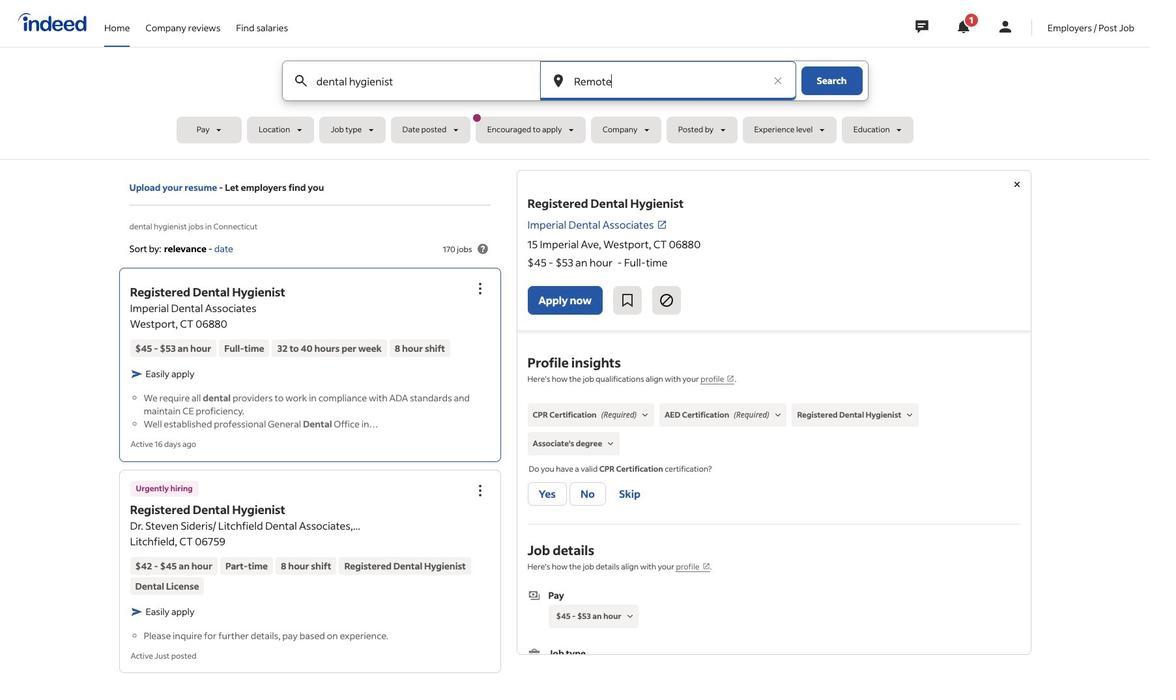 Task type: locate. For each thing, give the bounding box(es) containing it.
profile (opens in a new window) image
[[727, 375, 735, 383]]

0 horizontal spatial missing qualification image
[[605, 438, 617, 450]]

search: Job title, keywords, or company text field
[[314, 61, 518, 100]]

0 vertical spatial missing qualification image
[[772, 409, 784, 421]]

1 vertical spatial missing qualification image
[[605, 438, 617, 450]]

messages unread count 0 image
[[914, 14, 931, 40]]

1 horizontal spatial missing qualification image
[[904, 409, 916, 421]]

job actions for registered dental hygienist is collapsed image
[[472, 281, 488, 297], [472, 483, 488, 498]]

missing qualification image
[[640, 409, 651, 421], [904, 409, 916, 421]]

save this job image
[[620, 293, 636, 308]]

not interested image
[[659, 293, 675, 308]]

2 missing qualification image from the left
[[904, 409, 916, 421]]

2 job actions for registered dental hygienist is collapsed image from the top
[[472, 483, 488, 498]]

1 missing qualification image from the left
[[640, 409, 651, 421]]

account image
[[998, 19, 1014, 35]]

missing qualification image
[[772, 409, 784, 421], [605, 438, 617, 450]]

1 vertical spatial job actions for registered dental hygienist is collapsed image
[[472, 483, 488, 498]]

0 horizontal spatial missing qualification image
[[640, 409, 651, 421]]

missing preference image
[[624, 611, 636, 623]]

None search field
[[177, 61, 974, 149]]

0 vertical spatial job actions for registered dental hygienist is collapsed image
[[472, 281, 488, 297]]



Task type: vqa. For each thing, say whether or not it's contained in the screenshot.
the
no



Task type: describe. For each thing, give the bounding box(es) containing it.
1 job actions for registered dental hygienist is collapsed image from the top
[[472, 281, 488, 297]]

imperial dental associates (opens in a new tab) image
[[657, 220, 667, 230]]

close job details image
[[1010, 177, 1025, 192]]

clear location input image
[[772, 74, 785, 87]]

Edit location text field
[[572, 61, 765, 100]]

1 horizontal spatial missing qualification image
[[772, 409, 784, 421]]

help icon image
[[475, 241, 491, 257]]

job preferences (opens in a new window) image
[[702, 563, 710, 570]]



